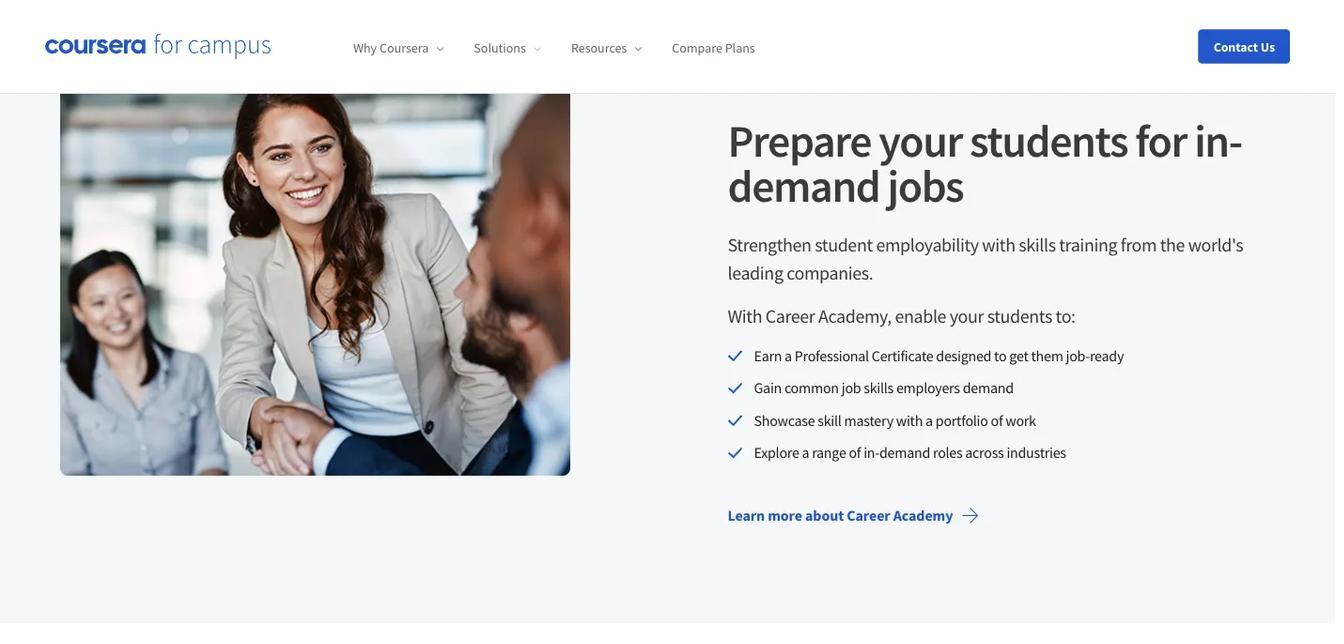 Task type: locate. For each thing, give the bounding box(es) containing it.
1 vertical spatial your
[[950, 305, 984, 328]]

compare plans
[[672, 40, 755, 57]]

for
[[1135, 113, 1187, 169]]

0 horizontal spatial with
[[896, 411, 923, 430]]

1 vertical spatial skills
[[864, 379, 894, 398]]

2 vertical spatial a
[[802, 444, 809, 462]]

of right range
[[849, 444, 861, 462]]

skills left training
[[1019, 233, 1056, 257]]

why coursera link
[[353, 40, 444, 57]]

explore
[[754, 444, 799, 462]]

in- inside prepare your students for in- demand jobs
[[1194, 113, 1242, 169]]

demand up "strengthen"
[[728, 158, 880, 214]]

about
[[805, 507, 844, 526]]

0 vertical spatial in-
[[1194, 113, 1242, 169]]

1 vertical spatial of
[[849, 444, 861, 462]]

in- for for
[[1194, 113, 1242, 169]]

1 vertical spatial students
[[987, 305, 1052, 328]]

resources
[[571, 40, 627, 57]]

1 horizontal spatial a
[[802, 444, 809, 462]]

showcase
[[754, 411, 815, 430]]

learn more about career academy
[[728, 507, 953, 526]]

of left work
[[991, 411, 1003, 430]]

0 horizontal spatial skills
[[864, 379, 894, 398]]

0 vertical spatial your
[[879, 113, 962, 169]]

1 horizontal spatial of
[[991, 411, 1003, 430]]

us
[[1261, 38, 1275, 55]]

resources link
[[571, 40, 642, 57]]

0 vertical spatial with
[[982, 233, 1015, 257]]

1 horizontal spatial academy
[[893, 507, 953, 526]]

career right with in the right of the page
[[765, 305, 815, 328]]

1 vertical spatial demand
[[963, 379, 1014, 398]]

learn more about career academy link
[[713, 494, 994, 539]]

solutions
[[474, 40, 526, 57]]

coursera for campus image
[[45, 34, 271, 59]]

certificate
[[872, 347, 933, 365]]

students
[[970, 113, 1128, 169], [987, 305, 1052, 328]]

0 horizontal spatial a
[[785, 347, 792, 365]]

0 vertical spatial skills
[[1019, 233, 1056, 257]]

2 vertical spatial demand
[[879, 444, 930, 462]]

0 vertical spatial a
[[785, 347, 792, 365]]

with right the employability
[[982, 233, 1015, 257]]

1 horizontal spatial skills
[[1019, 233, 1056, 257]]

job-
[[1066, 347, 1090, 365]]

range
[[812, 444, 846, 462]]

with
[[728, 305, 762, 328]]

strengthen
[[728, 233, 811, 257]]

demand
[[728, 158, 880, 214], [963, 379, 1014, 398], [879, 444, 930, 462]]

0 vertical spatial academy
[[791, 70, 864, 93]]

demand for jobs
[[728, 158, 880, 214]]

of
[[991, 411, 1003, 430], [849, 444, 861, 462]]

0 horizontal spatial academy
[[791, 70, 864, 93]]

strengthen student employability with skills training from the world's leading companies.
[[728, 233, 1243, 285]]

a down employers
[[926, 411, 933, 430]]

with inside strengthen student employability with skills training from the world's leading companies.
[[982, 233, 1015, 257]]

industries
[[1007, 444, 1066, 462]]

academy
[[791, 70, 864, 93], [893, 507, 953, 526]]

gain
[[754, 379, 782, 398]]

career right about
[[847, 507, 890, 526]]

skills
[[1019, 233, 1056, 257], [864, 379, 894, 398]]

in- down mastery
[[864, 444, 879, 462]]

1 horizontal spatial in-
[[1194, 113, 1242, 169]]

jobs
[[887, 158, 963, 214]]

0 vertical spatial students
[[970, 113, 1128, 169]]

academy down explore a range of in-demand roles across industries
[[893, 507, 953, 526]]

in- right for
[[1194, 113, 1242, 169]]

prepare your students for in- demand jobs
[[728, 113, 1242, 214]]

skills right job
[[864, 379, 894, 398]]

1 horizontal spatial with
[[982, 233, 1015, 257]]

student
[[815, 233, 873, 257]]

showcase skill mastery with a portfolio of work
[[754, 411, 1036, 430]]

0 vertical spatial demand
[[728, 158, 880, 214]]

2 horizontal spatial a
[[926, 411, 933, 430]]

academy up prepare
[[791, 70, 864, 93]]

a right earn
[[785, 347, 792, 365]]

0 horizontal spatial of
[[849, 444, 861, 462]]

1 vertical spatial in-
[[864, 444, 879, 462]]

with
[[982, 233, 1015, 257], [896, 411, 923, 430]]

c4c career academy image
[[60, 68, 570, 476]]

1 vertical spatial with
[[896, 411, 923, 430]]

a
[[785, 347, 792, 365], [926, 411, 933, 430], [802, 444, 809, 462]]

why coursera
[[353, 40, 429, 57]]

designed
[[936, 347, 991, 365]]

why
[[353, 40, 377, 57]]

with up explore a range of in-demand roles across industries
[[896, 411, 923, 430]]

earn
[[754, 347, 782, 365]]

your
[[879, 113, 962, 169], [950, 305, 984, 328]]

skill
[[818, 411, 841, 430]]

companies.
[[787, 262, 873, 285]]

demand inside prepare your students for in- demand jobs
[[728, 158, 880, 214]]

portfolio
[[936, 411, 988, 430]]

2 vertical spatial career
[[847, 507, 890, 526]]

in-
[[1194, 113, 1242, 169], [864, 444, 879, 462]]

a left range
[[802, 444, 809, 462]]

with career academy, enable your students to:
[[728, 305, 1075, 328]]

demand down showcase skill mastery with a portfolio of work
[[879, 444, 930, 462]]

career down 'plans'
[[728, 70, 788, 93]]

across
[[965, 444, 1004, 462]]

demand for roles
[[879, 444, 930, 462]]

career
[[728, 70, 788, 93], [765, 305, 815, 328], [847, 507, 890, 526]]

0 horizontal spatial in-
[[864, 444, 879, 462]]

demand down to
[[963, 379, 1014, 398]]



Task type: vqa. For each thing, say whether or not it's contained in the screenshot.
the For related to Universities
no



Task type: describe. For each thing, give the bounding box(es) containing it.
ready
[[1090, 347, 1124, 365]]

plans
[[725, 40, 755, 57]]

prepare
[[728, 113, 871, 169]]

contact
[[1214, 38, 1258, 55]]

roles
[[933, 444, 962, 462]]

contact us button
[[1199, 30, 1290, 63]]

to
[[994, 347, 1007, 365]]

common
[[784, 379, 839, 398]]

with for a
[[896, 411, 923, 430]]

enable
[[895, 305, 946, 328]]

from
[[1121, 233, 1157, 257]]

explore a range of in-demand roles across industries
[[754, 444, 1066, 462]]

a for range
[[802, 444, 809, 462]]

them
[[1031, 347, 1063, 365]]

training
[[1059, 233, 1117, 257]]

coursera
[[380, 40, 429, 57]]

a for professional
[[785, 347, 792, 365]]

gain common job skills employers demand
[[754, 379, 1014, 398]]

your inside prepare your students for in- demand jobs
[[879, 113, 962, 169]]

students inside prepare your students for in- demand jobs
[[970, 113, 1128, 169]]

1 vertical spatial a
[[926, 411, 933, 430]]

in- for of
[[864, 444, 879, 462]]

compare
[[672, 40, 722, 57]]

skills inside strengthen student employability with skills training from the world's leading companies.
[[1019, 233, 1056, 257]]

more
[[768, 507, 802, 526]]

world's
[[1188, 233, 1243, 257]]

1 vertical spatial academy
[[893, 507, 953, 526]]

career academy
[[728, 70, 864, 93]]

academy,
[[818, 305, 892, 328]]

leading
[[728, 262, 783, 285]]

learn
[[728, 507, 765, 526]]

0 vertical spatial of
[[991, 411, 1003, 430]]

solutions link
[[474, 40, 541, 57]]

employability
[[876, 233, 979, 257]]

0 vertical spatial career
[[728, 70, 788, 93]]

mastery
[[844, 411, 893, 430]]

employers
[[896, 379, 960, 398]]

contact us
[[1214, 38, 1275, 55]]

to:
[[1056, 305, 1075, 328]]

get
[[1009, 347, 1028, 365]]

professional
[[795, 347, 869, 365]]

job
[[842, 379, 861, 398]]

earn a professional certificate designed to get them job-ready
[[754, 347, 1124, 365]]

compare plans link
[[672, 40, 755, 57]]

work
[[1006, 411, 1036, 430]]

with for skills
[[982, 233, 1015, 257]]

1 vertical spatial career
[[765, 305, 815, 328]]

the
[[1160, 233, 1185, 257]]



